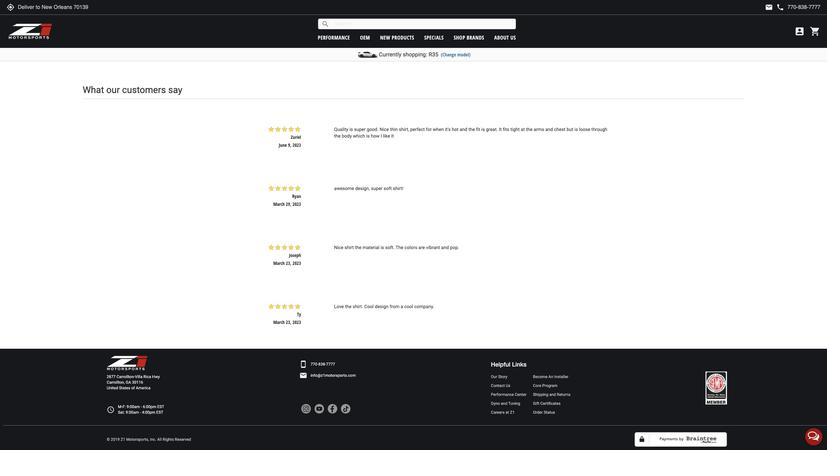Task type: locate. For each thing, give the bounding box(es) containing it.
t-
[[364, 24, 368, 31], [469, 24, 472, 31]]

and left pop. at the right bottom
[[441, 245, 449, 250]]

super up which
[[354, 127, 366, 132]]

gift certificates
[[533, 402, 561, 406]]

email info@z1motorsports.com
[[299, 372, 356, 380]]

nice up the like
[[380, 127, 389, 132]]

2023 down the ty
[[293, 319, 301, 326]]

march inside star star star star star joseph march 23, 2023
[[273, 260, 285, 267]]

cool
[[404, 304, 413, 310]]

what our customers say
[[83, 85, 182, 96]]

careers at z1 link
[[491, 410, 527, 416]]

3 2023 from the top
[[293, 260, 301, 267]]

is left soft.
[[381, 245, 384, 250]]

1 horizontal spatial at
[[521, 127, 525, 132]]

march inside star star star star star ty march 23, 2023
[[273, 319, 285, 326]]

which
[[353, 133, 365, 139]]

it's
[[445, 127, 451, 132]]

2 march from the top
[[273, 260, 285, 267]]

soft
[[384, 186, 392, 191]]

contact us
[[491, 384, 511, 388]]

2023 inside star star star star star ty march 23, 2023
[[293, 319, 301, 326]]

4 2023 from the top
[[293, 319, 301, 326]]

become
[[533, 375, 548, 379]]

us right about
[[511, 34, 516, 41]]

z1
[[327, 24, 332, 31], [438, 24, 442, 31], [510, 411, 515, 415], [121, 438, 125, 442]]

23, inside star star star star star joseph march 23, 2023
[[286, 260, 292, 267]]

rights
[[163, 438, 174, 442]]

instagram link image
[[301, 404, 311, 414]]

2 $29.99 from the left
[[453, 40, 465, 46]]

and right "dyno"
[[501, 402, 508, 406]]

phone link
[[777, 3, 821, 11]]

-
[[141, 405, 142, 410], [140, 411, 141, 415]]

1 vertical spatial super
[[371, 186, 383, 191]]

about us link
[[495, 34, 516, 41]]

through
[[592, 127, 608, 132]]

mail link
[[766, 3, 773, 11]]

m-
[[118, 405, 123, 410]]

quality
[[334, 127, 348, 132]]

9:00am right f:
[[127, 405, 140, 410]]

1 vertical spatial 23,
[[286, 319, 292, 326]]

z1 down tuning
[[510, 411, 515, 415]]

and down core program link on the bottom
[[550, 393, 556, 397]]

super inside the quality is super good. nice thin shirt, perfect for when it's hot and the fit is great. it fits tight at the arms and chest but is loose through the body which is how i like it
[[354, 127, 366, 132]]

0 vertical spatial march
[[273, 201, 285, 207]]

3 march from the top
[[273, 319, 285, 326]]

it
[[391, 133, 394, 139]]

specials
[[424, 34, 444, 41]]

the
[[469, 127, 475, 132], [526, 127, 533, 132], [334, 133, 341, 139], [355, 245, 362, 250], [345, 304, 352, 310]]

2023 for star star star star star zuriel june 9, 2023
[[293, 142, 301, 148]]

0 horizontal spatial t-
[[364, 24, 368, 31]]

shipping and returns link
[[533, 392, 571, 398]]

order
[[533, 411, 543, 415]]

9,
[[288, 142, 292, 148]]

$29.99 up (change model) link
[[453, 40, 465, 46]]

z1 left get
[[438, 24, 442, 31]]

ryan
[[292, 193, 301, 199]]

and right hot
[[460, 127, 468, 132]]

2023 inside star star star star star joseph march 23, 2023
[[293, 260, 301, 267]]

of
[[131, 386, 135, 391]]

get
[[443, 24, 450, 31]]

shopping_cart link
[[809, 26, 821, 37]]

1 2023 from the top
[[293, 142, 301, 148]]

hot
[[452, 127, 459, 132]]

2 2023 from the top
[[293, 201, 301, 207]]

est right the 6:00pm
[[157, 405, 164, 410]]

core program
[[533, 384, 558, 388]]

0 vertical spatial 9:00am
[[127, 405, 140, 410]]

oem link
[[360, 34, 370, 41]]

1 23, from the top
[[286, 260, 292, 267]]

new
[[380, 34, 391, 41]]

2023 down the joseph
[[293, 260, 301, 267]]

23, inside star star star star star ty march 23, 2023
[[286, 319, 292, 326]]

america
[[136, 386, 151, 391]]

est right 4:00pm
[[156, 411, 163, 415]]

2023 down ryan
[[293, 201, 301, 207]]

23,
[[286, 260, 292, 267], [286, 319, 292, 326]]

company.
[[414, 304, 434, 310]]

rica
[[144, 375, 151, 379]]

us
[[511, 34, 516, 41], [506, 384, 511, 388]]

become an installer
[[533, 375, 569, 379]]

shirt up (8) in the left of the page
[[368, 24, 376, 31]]

dyno and tuning link
[[491, 401, 527, 407]]

2023 right the 9,
[[293, 142, 301, 148]]

$29.99 down star star star
[[346, 40, 358, 46]]

1 vertical spatial march
[[273, 260, 285, 267]]

arms
[[534, 127, 544, 132]]

at down dyno and tuning link on the right of the page
[[506, 411, 509, 415]]

account_box
[[795, 26, 805, 37]]

2023 inside star star star star star ryan march 29, 2023
[[293, 201, 301, 207]]

smartphone 770-838-7777
[[299, 361, 335, 369]]

and inside dyno and tuning link
[[501, 402, 508, 406]]

23, for star star star star star ty march 23, 2023
[[286, 319, 292, 326]]

tiktok link image
[[341, 404, 351, 414]]

careers
[[491, 411, 505, 415]]

1 horizontal spatial nice
[[380, 127, 389, 132]]

thin
[[390, 127, 398, 132]]

1 vertical spatial us
[[506, 384, 511, 388]]

1 horizontal spatial shirt
[[472, 24, 480, 31]]

z1 inside z1 get slammed t-shirt star star star star star (3) $29.99
[[438, 24, 442, 31]]

all
[[157, 438, 162, 442]]

0 vertical spatial super
[[354, 127, 366, 132]]

2023 for star star star star star ryan march 29, 2023
[[293, 201, 301, 207]]

march for star star star star star ryan march 29, 2023
[[273, 201, 285, 207]]

super for star star star star star ryan march 29, 2023
[[371, 186, 383, 191]]

dyno and tuning
[[491, 402, 521, 406]]

2 23, from the top
[[286, 319, 292, 326]]

z1 company logo image
[[107, 356, 148, 371]]

march for star star star star star ty march 23, 2023
[[273, 319, 285, 326]]

0 vertical spatial nice
[[380, 127, 389, 132]]

mail phone
[[766, 3, 785, 11]]

super left soft
[[371, 186, 383, 191]]

say
[[168, 85, 182, 96]]

ty
[[297, 311, 301, 318]]

2 shirt from the left
[[472, 24, 480, 31]]

1 march from the top
[[273, 201, 285, 207]]

- left the 6:00pm
[[141, 405, 142, 410]]

f:
[[123, 405, 126, 410]]

nice inside the quality is super good. nice thin shirt, perfect for when it's hot and the fit is great. it fits tight at the arms and chest but is loose through the body which is how i like it
[[380, 127, 389, 132]]

0 vertical spatial us
[[511, 34, 516, 41]]

star star star star star joseph march 23, 2023
[[268, 244, 301, 267]]

gift
[[533, 402, 540, 406]]

march inside star star star star star ryan march 29, 2023
[[273, 201, 285, 207]]

cool
[[364, 304, 374, 310]]

super
[[354, 127, 366, 132], [371, 186, 383, 191]]

our
[[491, 375, 497, 379]]

0 vertical spatial at
[[521, 127, 525, 132]]

2023 for star star star star star joseph march 23, 2023
[[293, 260, 301, 267]]

- left 4:00pm
[[140, 411, 141, 415]]

star star star star star ryan march 29, 2023
[[268, 185, 301, 207]]

dyno
[[491, 402, 500, 406]]

2 vertical spatial march
[[273, 319, 285, 326]]

carrollton-
[[117, 375, 135, 379]]

9:00am right "sat:"
[[126, 411, 139, 415]]

contact
[[491, 384, 505, 388]]

the
[[396, 245, 404, 250]]

our story
[[491, 375, 508, 379]]

0 vertical spatial 23,
[[286, 260, 292, 267]]

us down our story link
[[506, 384, 511, 388]]

0 horizontal spatial shirt
[[368, 24, 376, 31]]

30116
[[132, 380, 143, 385]]

good.
[[367, 127, 379, 132]]

and inside shipping and returns "link"
[[550, 393, 556, 397]]

but
[[567, 127, 574, 132]]

t- up shop brands link
[[469, 24, 472, 31]]

1 horizontal spatial super
[[371, 186, 383, 191]]

0 horizontal spatial us
[[506, 384, 511, 388]]

(change
[[441, 52, 456, 58]]

1 horizontal spatial us
[[511, 34, 516, 41]]

performance
[[491, 393, 514, 397]]

sema member logo image
[[706, 372, 727, 405]]

2 t- from the left
[[469, 24, 472, 31]]

ga
[[126, 380, 131, 385]]

links
[[512, 361, 527, 368]]

t- right the suck
[[364, 24, 368, 31]]

account_box link
[[793, 26, 807, 37]]

vibrant
[[426, 245, 440, 250]]

soft.
[[385, 245, 395, 250]]

t- inside z1 get slammed t-shirt star star star star star (3) $29.99
[[469, 24, 472, 31]]

1 horizontal spatial $29.99
[[453, 40, 465, 46]]

us for contact us
[[506, 384, 511, 388]]

awesome design, super soft shirt!
[[334, 186, 404, 191]]

2877 carrollton-villa rica hwy carrollton, ga 30116 united states of america
[[107, 375, 160, 391]]

0 horizontal spatial nice
[[334, 245, 344, 250]]

order status
[[533, 411, 555, 415]]

6:00pm
[[143, 405, 156, 410]]

shirt up (3)
[[472, 24, 480, 31]]

0 horizontal spatial $29.99
[[346, 40, 358, 46]]

from
[[390, 304, 400, 310]]

0 horizontal spatial at
[[506, 411, 509, 415]]

states
[[119, 386, 130, 391]]

0 horizontal spatial super
[[354, 127, 366, 132]]

at right tight
[[521, 127, 525, 132]]

our
[[106, 85, 120, 96]]

1 vertical spatial nice
[[334, 245, 344, 250]]

shirt inside z1 get slammed t-shirt star star star star star (3) $29.99
[[472, 24, 480, 31]]

© 2019 z1 motorsports, inc. all rights reserved
[[107, 438, 191, 442]]

1 horizontal spatial t-
[[469, 24, 472, 31]]

nice left shirt
[[334, 245, 344, 250]]

returns
[[557, 393, 571, 397]]

when
[[433, 127, 444, 132]]

certificates
[[541, 402, 561, 406]]

2023 inside 'star star star star star zuriel june 9, 2023'
[[293, 142, 301, 148]]



Task type: describe. For each thing, give the bounding box(es) containing it.
838-
[[318, 362, 326, 367]]

the right shirt
[[355, 245, 362, 250]]

z1 motorsports logo image
[[8, 23, 53, 40]]

29,
[[286, 201, 292, 207]]

love
[[334, 304, 344, 310]]

performance center
[[491, 393, 527, 397]]

1 vertical spatial est
[[156, 411, 163, 415]]

shirt!
[[393, 186, 404, 191]]

march for star star star star star joseph march 23, 2023
[[273, 260, 285, 267]]

is left how
[[366, 133, 370, 139]]

r35
[[429, 51, 439, 58]]

nice shirt the material is soft. the colors are vibrant and pop.
[[334, 245, 459, 250]]

motorsports,
[[126, 438, 149, 442]]

the right love
[[345, 304, 352, 310]]

access_time m-f: 9:00am - 6:00pm est sat: 9:00am - 4:00pm est
[[107, 405, 164, 415]]

it's
[[333, 24, 339, 31]]

specials link
[[424, 34, 444, 41]]

star star star star star ty march 23, 2023
[[268, 304, 301, 326]]

1 shirt from the left
[[368, 24, 376, 31]]

zuriel
[[291, 134, 301, 140]]

currently
[[379, 51, 402, 58]]

great.
[[486, 127, 498, 132]]

villa
[[135, 375, 143, 379]]

colors
[[405, 245, 418, 250]]

sat:
[[118, 411, 125, 415]]

tuning
[[509, 402, 521, 406]]

1 vertical spatial at
[[506, 411, 509, 415]]

star star star
[[332, 32, 352, 38]]

for
[[426, 127, 432, 132]]

my_location
[[7, 3, 15, 11]]

email
[[299, 372, 307, 380]]

status
[[544, 411, 555, 415]]

model)
[[457, 52, 471, 58]]

awesome
[[334, 186, 354, 191]]

performance link
[[318, 34, 350, 41]]

(3)
[[474, 33, 479, 37]]

23, for star star star star star joseph march 23, 2023
[[286, 260, 292, 267]]

i
[[381, 133, 382, 139]]

inc.
[[150, 438, 156, 442]]

1 vertical spatial 9:00am
[[126, 411, 139, 415]]

products
[[392, 34, 414, 41]]

is right the "but"
[[575, 127, 578, 132]]

z1 left "it's"
[[327, 24, 332, 31]]

star (8)
[[358, 32, 371, 38]]

chest
[[554, 127, 566, 132]]

and right arms
[[546, 127, 553, 132]]

it
[[499, 127, 502, 132]]

(change model) link
[[441, 52, 471, 58]]

phone
[[777, 3, 785, 11]]

Search search field
[[330, 19, 516, 29]]

helpful links
[[491, 361, 527, 368]]

shopping:
[[403, 51, 427, 58]]

shipping and returns
[[533, 393, 571, 397]]

fits
[[503, 127, 510, 132]]

performance
[[318, 34, 350, 41]]

hwy
[[152, 375, 160, 379]]

material
[[363, 245, 380, 250]]

program
[[543, 384, 558, 388]]

at inside the quality is super good. nice thin shirt, perfect for when it's hot and the fit is great. it fits tight at the arms and chest but is loose through the body which is how i like it
[[521, 127, 525, 132]]

installer
[[555, 375, 569, 379]]

z1 right '2019'
[[121, 438, 125, 442]]

contact us link
[[491, 383, 527, 389]]

7777
[[326, 362, 335, 367]]

design
[[375, 304, 389, 310]]

shop brands link
[[454, 34, 485, 41]]

currently shopping: r35 (change model)
[[379, 51, 471, 58]]

$4.99
[[239, 45, 249, 51]]

customers
[[122, 85, 166, 96]]

the down quality
[[334, 133, 341, 139]]

story
[[498, 375, 508, 379]]

1 vertical spatial -
[[140, 411, 141, 415]]

1 $29.99 from the left
[[346, 40, 358, 46]]

is up body
[[350, 127, 353, 132]]

core program link
[[533, 383, 571, 389]]

0 vertical spatial -
[[141, 405, 142, 410]]

facebook link image
[[328, 404, 337, 414]]

brands
[[467, 34, 485, 41]]

slammed
[[451, 24, 467, 31]]

design,
[[355, 186, 370, 191]]

shop brands
[[454, 34, 485, 41]]

mail
[[766, 3, 773, 11]]

youtube link image
[[314, 404, 324, 414]]

2023 for star star star star star ty march 23, 2023
[[293, 319, 301, 326]]

are
[[419, 245, 425, 250]]

a
[[401, 304, 403, 310]]

(8)
[[366, 33, 371, 37]]

oem
[[360, 34, 370, 41]]

super for star star star star star zuriel june 9, 2023
[[354, 127, 366, 132]]

0 vertical spatial est
[[157, 405, 164, 410]]

the left arms
[[526, 127, 533, 132]]

us for about us
[[511, 34, 516, 41]]

2019
[[111, 438, 120, 442]]

the left fit
[[469, 127, 475, 132]]

center
[[515, 393, 527, 397]]

1 t- from the left
[[364, 24, 368, 31]]

info@z1motorsports.com
[[311, 373, 356, 378]]

is right fit
[[482, 127, 485, 132]]

$29.99 inside z1 get slammed t-shirt star star star star star (3) $29.99
[[453, 40, 465, 46]]

june
[[279, 142, 287, 148]]



Task type: vqa. For each thing, say whether or not it's contained in the screenshot.
3rd 2023 from the bottom of the page
yes



